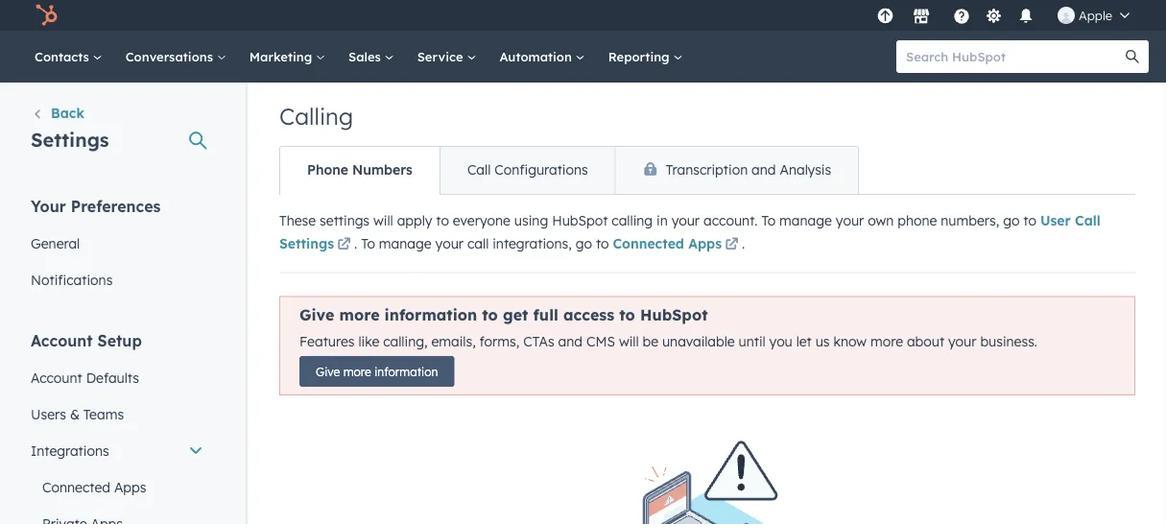 Task type: locate. For each thing, give the bounding box(es) containing it.
0 horizontal spatial apps
[[114, 479, 146, 495]]

0 vertical spatial information
[[385, 305, 477, 324]]

call right user
[[1075, 212, 1101, 229]]

1 horizontal spatial to
[[762, 212, 776, 229]]

1 horizontal spatial and
[[752, 161, 776, 178]]

more for give more information
[[343, 364, 371, 379]]

1 vertical spatial connected apps
[[42, 479, 146, 495]]

you
[[770, 333, 793, 349]]

apps inside "account setup" element
[[114, 479, 146, 495]]

user call settings link
[[279, 212, 1101, 257]]

1 horizontal spatial apps
[[689, 235, 722, 252]]

cms
[[587, 333, 615, 349]]

to right the access
[[620, 305, 635, 324]]

hubspot right the using
[[552, 212, 608, 229]]

navigation
[[279, 146, 859, 195]]

will left be
[[619, 333, 639, 349]]

calling
[[279, 102, 353, 131]]

and inside button
[[752, 161, 776, 178]]

help button
[[946, 0, 978, 31]]

0 vertical spatial account
[[31, 331, 93, 350]]

0 vertical spatial go
[[1003, 212, 1020, 229]]

and
[[752, 161, 776, 178], [558, 333, 583, 349]]

reporting link
[[597, 31, 695, 83]]

1 vertical spatial connected
[[42, 479, 110, 495]]

conversations
[[125, 48, 217, 64]]

search button
[[1117, 40, 1149, 73]]

marketing
[[249, 48, 316, 64]]

give
[[300, 305, 335, 324], [316, 364, 340, 379]]

connected down these settings will apply to everyone using hubspot calling in your account. to manage your own phone numbers, go to
[[613, 235, 684, 252]]

service link
[[406, 31, 488, 83]]

user call settings
[[279, 212, 1101, 252]]

1 horizontal spatial connected apps link
[[613, 234, 742, 257]]

apple button
[[1046, 0, 1142, 31]]

own
[[868, 212, 894, 229]]

call configurations
[[467, 161, 588, 178]]

information for give more information to get full access to hubspot
[[385, 305, 477, 324]]

account up users
[[31, 369, 82, 386]]

manage
[[780, 212, 832, 229], [379, 235, 432, 252]]

0 horizontal spatial .
[[354, 235, 357, 252]]

your right 'in'
[[672, 212, 700, 229]]

give for give more information to get full access to hubspot
[[300, 305, 335, 324]]

to
[[436, 212, 449, 229], [1024, 212, 1037, 229], [596, 235, 609, 252], [482, 305, 498, 324], [620, 305, 635, 324]]

manage down "apply"
[[379, 235, 432, 252]]

connected
[[613, 235, 684, 252], [42, 479, 110, 495]]

features like calling, emails, forms, ctas and cms will be unavailable until you let us know more about your business.
[[300, 333, 1038, 349]]

account for account setup
[[31, 331, 93, 350]]

user
[[1041, 212, 1071, 229]]

let
[[797, 333, 812, 349]]

connected apps
[[613, 235, 722, 252], [42, 479, 146, 495]]

0 horizontal spatial call
[[467, 161, 491, 178]]

0 horizontal spatial to
[[361, 235, 375, 252]]

0 horizontal spatial go
[[576, 235, 592, 252]]

1 horizontal spatial settings
[[279, 235, 334, 252]]

connected apps link down 'in'
[[613, 234, 742, 257]]

&
[[70, 406, 80, 422]]

more right know at the bottom right of page
[[871, 333, 903, 349]]

1 vertical spatial go
[[576, 235, 592, 252]]

and left "cms"
[[558, 333, 583, 349]]

to down these settings will apply to everyone using hubspot calling in your account. to manage your own phone numbers, go to
[[596, 235, 609, 252]]

call up everyone at the top of page
[[467, 161, 491, 178]]

1 horizontal spatial connected
[[613, 235, 684, 252]]

0 vertical spatial manage
[[780, 212, 832, 229]]

call
[[467, 235, 489, 252]]

go right integrations,
[[576, 235, 592, 252]]

settings
[[31, 127, 109, 151], [279, 235, 334, 252]]

give up features
[[300, 305, 335, 324]]

. right link opens in a new window icon
[[742, 235, 745, 252]]

0 vertical spatial give
[[300, 305, 335, 324]]

manage down analysis
[[780, 212, 832, 229]]

be
[[643, 333, 659, 349]]

to left get
[[482, 305, 498, 324]]

go
[[1003, 212, 1020, 229], [576, 235, 592, 252]]

service
[[417, 48, 467, 64]]

1 horizontal spatial .
[[742, 235, 745, 252]]

settings down these
[[279, 235, 334, 252]]

. down the "settings"
[[354, 235, 357, 252]]

2 . from the left
[[742, 235, 745, 252]]

0 horizontal spatial connected apps
[[42, 479, 146, 495]]

will left "apply"
[[373, 212, 393, 229]]

and left analysis
[[752, 161, 776, 178]]

give more information
[[316, 364, 438, 379]]

access
[[564, 305, 615, 324]]

account for account defaults
[[31, 369, 82, 386]]

teams
[[83, 406, 124, 422]]

to right the account.
[[762, 212, 776, 229]]

0 vertical spatial settings
[[31, 127, 109, 151]]

phone numbers link
[[280, 147, 440, 194]]

0 horizontal spatial connected
[[42, 479, 110, 495]]

settings down back
[[31, 127, 109, 151]]

account
[[31, 331, 93, 350], [31, 369, 82, 386]]

1 . from the left
[[354, 235, 357, 252]]

give more information link
[[300, 356, 454, 387]]

to down the "settings"
[[361, 235, 375, 252]]

1 account from the top
[[31, 331, 93, 350]]

0 horizontal spatial manage
[[379, 235, 432, 252]]

connected apps inside "account setup" element
[[42, 479, 146, 495]]

information down calling,
[[375, 364, 438, 379]]

information for give more information
[[375, 364, 438, 379]]

apps down integrations button
[[114, 479, 146, 495]]

will
[[373, 212, 393, 229], [619, 333, 639, 349]]

give down features
[[316, 364, 340, 379]]

features
[[300, 333, 355, 349]]

know
[[834, 333, 867, 349]]

connected down integrations
[[42, 479, 110, 495]]

0 horizontal spatial and
[[558, 333, 583, 349]]

0 horizontal spatial hubspot
[[552, 212, 608, 229]]

apps
[[689, 235, 722, 252], [114, 479, 146, 495]]

users & teams
[[31, 406, 124, 422]]

your right about
[[949, 333, 977, 349]]

0 vertical spatial call
[[467, 161, 491, 178]]

more up like
[[339, 305, 380, 324]]

2 account from the top
[[31, 369, 82, 386]]

1 vertical spatial give
[[316, 364, 340, 379]]

connected apps link down integrations
[[19, 469, 215, 505]]

these settings will apply to everyone using hubspot calling in your account. to manage your own phone numbers, go to
[[279, 212, 1041, 229]]

1 vertical spatial apps
[[114, 479, 146, 495]]

1 horizontal spatial call
[[1075, 212, 1101, 229]]

more down like
[[343, 364, 371, 379]]

contacts
[[35, 48, 93, 64]]

connected apps link
[[613, 234, 742, 257], [19, 469, 215, 505]]

1 horizontal spatial go
[[1003, 212, 1020, 229]]

2 vertical spatial more
[[343, 364, 371, 379]]

hubspot
[[552, 212, 608, 229], [640, 305, 708, 324]]

1 horizontal spatial will
[[619, 333, 639, 349]]

apps left link opens in a new window icon
[[689, 235, 722, 252]]

account up the account defaults
[[31, 331, 93, 350]]

account setup element
[[19, 330, 215, 524]]

hubspot up features like calling, emails, forms, ctas and cms will be unavailable until you let us know more about your business.
[[640, 305, 708, 324]]

information inside the give more information link
[[375, 364, 438, 379]]

integrations
[[31, 442, 109, 459]]

connected apps down integrations button
[[42, 479, 146, 495]]

call inside navigation
[[467, 161, 491, 178]]

.
[[354, 235, 357, 252], [742, 235, 745, 252]]

1 vertical spatial connected apps link
[[19, 469, 215, 505]]

integrations,
[[493, 235, 572, 252]]

help image
[[953, 9, 971, 26]]

call inside user call settings
[[1075, 212, 1101, 229]]

integrations button
[[19, 433, 215, 469]]

go right numbers, on the right top of page
[[1003, 212, 1020, 229]]

about
[[907, 333, 945, 349]]

1 horizontal spatial connected apps
[[613, 235, 722, 252]]

0 vertical spatial connected apps
[[613, 235, 722, 252]]

0 vertical spatial connected
[[613, 235, 684, 252]]

0 vertical spatial hubspot
[[552, 212, 608, 229]]

0 horizontal spatial will
[[373, 212, 393, 229]]

information up emails,
[[385, 305, 477, 324]]

to
[[762, 212, 776, 229], [361, 235, 375, 252]]

0 vertical spatial more
[[339, 305, 380, 324]]

call
[[467, 161, 491, 178], [1075, 212, 1101, 229]]

1 vertical spatial settings
[[279, 235, 334, 252]]

link opens in a new window image
[[338, 234, 351, 257], [725, 234, 739, 257], [338, 239, 351, 252]]

apply
[[397, 212, 432, 229]]

1 vertical spatial information
[[375, 364, 438, 379]]

conversations link
[[114, 31, 238, 83]]

marketplaces button
[[901, 0, 942, 31]]

1 vertical spatial account
[[31, 369, 82, 386]]

more for give more information to get full access to hubspot
[[339, 305, 380, 324]]

link opens in a new window image for user call settings
[[338, 234, 351, 257]]

0 vertical spatial and
[[752, 161, 776, 178]]

1 horizontal spatial hubspot
[[640, 305, 708, 324]]

users
[[31, 406, 66, 422]]

more
[[339, 305, 380, 324], [871, 333, 903, 349], [343, 364, 371, 379]]

1 vertical spatial call
[[1075, 212, 1101, 229]]

marketing link
[[238, 31, 337, 83]]

connected apps down 'in'
[[613, 235, 722, 252]]

1 horizontal spatial manage
[[780, 212, 832, 229]]

1 vertical spatial more
[[871, 333, 903, 349]]

ctas
[[523, 333, 555, 349]]



Task type: describe. For each thing, give the bounding box(es) containing it.
these
[[279, 212, 316, 229]]

settings image
[[985, 8, 1003, 25]]

general link
[[19, 225, 215, 262]]

numbers,
[[941, 212, 1000, 229]]

marketplaces image
[[913, 9, 930, 26]]

notifications image
[[1018, 9, 1035, 26]]

until
[[739, 333, 766, 349]]

. for .
[[742, 235, 745, 252]]

settings link
[[982, 5, 1006, 25]]

your preferences element
[[19, 195, 215, 298]]

1 vertical spatial to
[[361, 235, 375, 252]]

. to manage your call integrations, go to
[[354, 235, 613, 252]]

settings inside user call settings
[[279, 235, 334, 252]]

numbers
[[352, 161, 413, 178]]

0 vertical spatial apps
[[689, 235, 722, 252]]

account setup
[[31, 331, 142, 350]]

general
[[31, 235, 80, 252]]

notifications button
[[1010, 0, 1043, 31]]

link opens in a new window image
[[725, 239, 739, 252]]

Search HubSpot search field
[[897, 40, 1132, 73]]

your left the call
[[435, 235, 464, 252]]

in
[[657, 212, 668, 229]]

apple menu
[[872, 0, 1143, 31]]

preferences
[[71, 196, 161, 216]]

unavailable
[[662, 333, 735, 349]]

give for give more information
[[316, 364, 340, 379]]

1 vertical spatial and
[[558, 333, 583, 349]]

account defaults
[[31, 369, 139, 386]]

calling,
[[383, 333, 428, 349]]

1 vertical spatial manage
[[379, 235, 432, 252]]

get
[[503, 305, 528, 324]]

hubspot link
[[23, 4, 72, 27]]

like
[[358, 333, 379, 349]]

calling
[[612, 212, 653, 229]]

to left user
[[1024, 212, 1037, 229]]

setup
[[97, 331, 142, 350]]

automation
[[500, 48, 576, 64]]

0 vertical spatial connected apps link
[[613, 234, 742, 257]]

us
[[816, 333, 830, 349]]

1 vertical spatial will
[[619, 333, 639, 349]]

give more information to get full access to hubspot
[[300, 305, 708, 324]]

account defaults link
[[19, 360, 215, 396]]

full
[[533, 305, 559, 324]]

hubspot image
[[35, 4, 58, 27]]

emails,
[[431, 333, 476, 349]]

notifications link
[[19, 262, 215, 298]]

configurations
[[495, 161, 588, 178]]

back link
[[31, 103, 84, 126]]

link opens in a new window image for connected apps
[[725, 234, 739, 257]]

defaults
[[86, 369, 139, 386]]

reporting
[[608, 48, 673, 64]]

0 vertical spatial will
[[373, 212, 393, 229]]

0 horizontal spatial settings
[[31, 127, 109, 151]]

1 vertical spatial hubspot
[[640, 305, 708, 324]]

search image
[[1126, 50, 1140, 63]]

automation link
[[488, 31, 597, 83]]

upgrade image
[[877, 8, 894, 25]]

settings
[[320, 212, 370, 229]]

sales link
[[337, 31, 406, 83]]

everyone
[[453, 212, 511, 229]]

to right "apply"
[[436, 212, 449, 229]]

forms,
[[480, 333, 520, 349]]

transcription
[[666, 161, 748, 178]]

apple
[[1079, 7, 1113, 23]]

users & teams link
[[19, 396, 215, 433]]

contacts link
[[23, 31, 114, 83]]

phone
[[307, 161, 349, 178]]

upgrade link
[[874, 5, 898, 25]]

sales
[[349, 48, 385, 64]]

business.
[[981, 333, 1038, 349]]

phone numbers
[[307, 161, 413, 178]]

bob builder image
[[1058, 7, 1075, 24]]

0 horizontal spatial connected apps link
[[19, 469, 215, 505]]

your left own
[[836, 212, 864, 229]]

analysis
[[780, 161, 832, 178]]

0 vertical spatial to
[[762, 212, 776, 229]]

using
[[514, 212, 548, 229]]

transcription and analysis
[[666, 161, 832, 178]]

connected inside "account setup" element
[[42, 479, 110, 495]]

notifications
[[31, 271, 113, 288]]

transcription and analysis button
[[615, 147, 858, 194]]

. for . to manage your call integrations, go to
[[354, 235, 357, 252]]

back
[[51, 105, 84, 121]]

account.
[[704, 212, 758, 229]]

phone
[[898, 212, 937, 229]]

navigation containing phone numbers
[[279, 146, 859, 195]]

call configurations link
[[440, 147, 615, 194]]

your
[[31, 196, 66, 216]]

your preferences
[[31, 196, 161, 216]]



Task type: vqa. For each thing, say whether or not it's contained in the screenshot.
the bottom of
no



